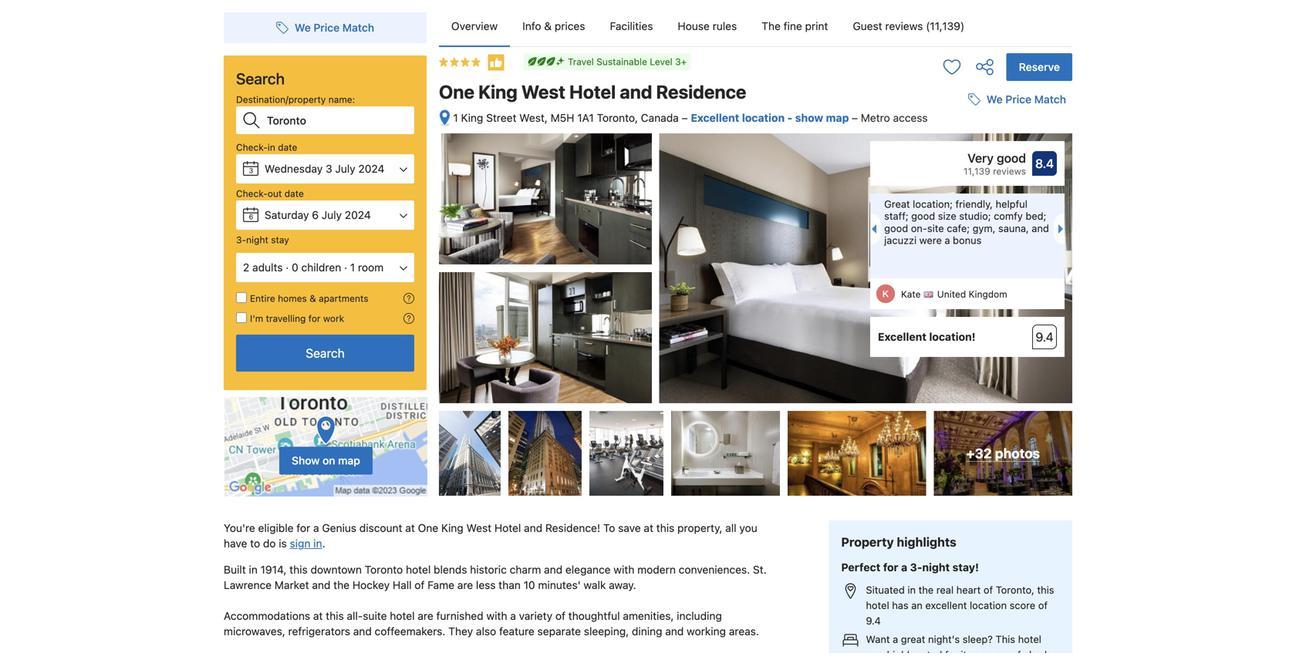 Task type: vqa. For each thing, say whether or not it's contained in the screenshot.
Check-in date's DATE
yes



Task type: locate. For each thing, give the bounding box(es) containing it.
comfy
[[994, 210, 1023, 222], [998, 649, 1027, 654]]

& right homes
[[310, 293, 316, 304]]

the
[[762, 20, 781, 32]]

we price match inside search section
[[295, 21, 374, 34]]

location;
[[913, 198, 953, 210]]

1 vertical spatial reviews
[[993, 166, 1026, 177]]

we price match button
[[270, 14, 381, 42], [962, 86, 1073, 114]]

search down the work
[[306, 346, 345, 361]]

hotel down situated
[[866, 600, 890, 612]]

1 vertical spatial 3-
[[910, 561, 923, 574]]

good up "on-" on the top right
[[912, 210, 936, 222]]

0 horizontal spatial ·
[[286, 261, 289, 274]]

at
[[405, 522, 415, 535], [644, 522, 654, 535], [313, 610, 323, 623]]

hockey
[[353, 579, 390, 592]]

the up an
[[919, 585, 934, 596]]

the
[[334, 579, 350, 592], [919, 585, 934, 596]]

we price match button inside search section
[[270, 14, 381, 42]]

0 horizontal spatial at
[[313, 610, 323, 623]]

3 right wednesday on the top
[[326, 162, 332, 175]]

1 vertical spatial west
[[467, 522, 492, 535]]

west,
[[520, 112, 548, 124]]

built
[[224, 564, 246, 577]]

you're eligible for a genius discount at one king west hotel and residence! to save at this property, all you have to do is
[[224, 522, 758, 550]]

0 horizontal spatial match
[[343, 21, 374, 34]]

1 vertical spatial excellent
[[878, 331, 927, 344]]

name:
[[329, 94, 355, 105]]

6 up 3-night stay
[[249, 213, 253, 221]]

location left - at right top
[[742, 112, 785, 124]]

0 vertical spatial location
[[742, 112, 785, 124]]

hotel up charm
[[495, 522, 521, 535]]

reviews right guest
[[886, 20, 923, 32]]

this left all- on the left of page
[[326, 610, 344, 623]]

2 horizontal spatial good
[[997, 151, 1026, 166]]

1 right the 'click to open map view' icon at the left top of the page
[[453, 112, 458, 124]]

3-night stay
[[236, 235, 289, 245]]

2 horizontal spatial at
[[644, 522, 654, 535]]

we price match button up 'name:'
[[270, 14, 381, 42]]

next image
[[1059, 225, 1068, 234]]

refrigerators
[[288, 626, 350, 638]]

0 vertical spatial with
[[614, 564, 635, 577]]

access
[[893, 112, 928, 124]]

0 vertical spatial we price match button
[[270, 14, 381, 42]]

very
[[975, 649, 995, 654]]

in up an
[[908, 585, 916, 596]]

including
[[677, 610, 722, 623]]

a
[[945, 235, 950, 246], [313, 522, 319, 535], [901, 561, 908, 574], [510, 610, 516, 623], [893, 634, 899, 645]]

sustainable
[[597, 56, 647, 67]]

+32 photos
[[966, 446, 1040, 462]]

hotel up hall
[[406, 564, 431, 577]]

a up sign in .
[[313, 522, 319, 535]]

2 vertical spatial king
[[441, 522, 464, 535]]

we'll show you stays where you can have the entire place to yourself image
[[404, 293, 414, 304], [404, 293, 414, 304]]

and down bed;
[[1032, 223, 1050, 234]]

1 vertical spatial price
[[1006, 93, 1032, 106]]

0 vertical spatial search
[[236, 69, 285, 88]]

for inside search section
[[309, 313, 321, 324]]

1 horizontal spatial hotel
[[570, 81, 616, 103]]

a inside 'great location; friendly, helpful staff; good size studio; comfy bed; good on-site cafe; gym, sauna, and jacuzzi were a bonus'
[[945, 235, 950, 246]]

map inside search section
[[338, 455, 360, 467]]

st.
[[753, 564, 767, 577]]

comfy down the this on the right bottom
[[998, 649, 1027, 654]]

1 vertical spatial map
[[338, 455, 360, 467]]

toronto, right 1a1
[[597, 112, 638, 124]]

highlights
[[897, 535, 957, 550]]

in for .
[[314, 538, 322, 550]]

have
[[224, 538, 247, 550]]

with
[[614, 564, 635, 577], [487, 610, 507, 623]]

1 horizontal spatial one
[[439, 81, 475, 103]]

0 horizontal spatial 1
[[350, 261, 355, 274]]

0 horizontal spatial 9.4
[[866, 615, 881, 627]]

kate
[[901, 289, 921, 300]]

toronto, up score
[[996, 585, 1035, 596]]

this inside situated in the real heart of toronto, this hotel has an excellent location score of 9.4
[[1038, 585, 1055, 596]]

·
[[286, 261, 289, 274], [344, 261, 347, 274]]

reviews inside guest reviews (11,139) link
[[886, 20, 923, 32]]

– right canada
[[682, 112, 688, 124]]

0 horizontal spatial the
[[334, 579, 350, 592]]

0 horizontal spatial we
[[295, 21, 311, 34]]

of right hall
[[415, 579, 425, 592]]

in inside search section
[[268, 142, 275, 153]]

match up 'name:'
[[343, 21, 374, 34]]

1 vertical spatial comfy
[[998, 649, 1027, 654]]

one inside you're eligible for a genius discount at one king west hotel and residence! to save at this property, all you have to do is
[[418, 522, 439, 535]]

a inside built in 1914, this downtown toronto hotel blends historic charm and elegance with modern conveniences. st. lawrence market and the hockey hall of fame are less than 10 minutes' walk away. accommodations at this all-suite hotel are furnished with a variety of thoughtful amenities, including microwaves, refrigerators and coffeemakers. they also feature separate sleeping, dining and working are
[[510, 610, 516, 623]]

0 vertical spatial match
[[343, 21, 374, 34]]

1 vertical spatial check-
[[236, 188, 268, 199]]

great
[[885, 198, 910, 210]]

1 check- from the top
[[236, 142, 268, 153]]

1 left room
[[350, 261, 355, 274]]

and left residence!
[[524, 522, 543, 535]]

were
[[920, 235, 942, 246]]

house rules
[[678, 20, 737, 32]]

location!
[[930, 331, 976, 344]]

0 vertical spatial good
[[997, 151, 1026, 166]]

map right show on the right top of the page
[[826, 112, 849, 124]]

location inside situated in the real heart of toronto, this hotel has an excellent location score of 9.4
[[970, 600, 1007, 612]]

homes
[[278, 293, 307, 304]]

show
[[292, 455, 320, 467]]

0 vertical spatial we price match
[[295, 21, 374, 34]]

a inside want a great night's sleep? this hotel was highly rated for its very comfy beds.
[[893, 634, 899, 645]]

0 vertical spatial king
[[479, 81, 518, 103]]

1 vertical spatial good
[[912, 210, 936, 222]]

1 vertical spatial 1
[[350, 261, 355, 274]]

1 horizontal spatial we price match
[[987, 93, 1067, 106]]

date up wednesday on the top
[[278, 142, 297, 153]]

1 vertical spatial king
[[461, 112, 483, 124]]

night left stay on the top of page
[[246, 235, 268, 245]]

this up beds.
[[1038, 585, 1055, 596]]

0 vertical spatial comfy
[[994, 210, 1023, 222]]

for
[[309, 313, 321, 324], [297, 522, 310, 535], [884, 561, 899, 574], [945, 649, 958, 654]]

0 horizontal spatial 3-
[[236, 235, 246, 245]]

0 vertical spatial 2024
[[358, 162, 385, 175]]

for up the sign in link
[[297, 522, 310, 535]]

1 horizontal spatial reviews
[[993, 166, 1026, 177]]

0 horizontal spatial &
[[310, 293, 316, 304]]

perfect for a 3-night stay!
[[842, 561, 979, 574]]

0 vertical spatial 3-
[[236, 235, 246, 245]]

0 vertical spatial excellent
[[691, 112, 740, 124]]

valign  initial image
[[487, 53, 506, 72]]

2 – from the left
[[852, 112, 858, 124]]

search up destination/property
[[236, 69, 285, 88]]

excellent
[[926, 600, 967, 612]]

match for we price match 'dropdown button' inside search section
[[343, 21, 374, 34]]

west
[[522, 81, 566, 103], [467, 522, 492, 535]]

0 vertical spatial july
[[335, 162, 356, 175]]

in inside situated in the real heart of toronto, this hotel has an excellent location score of 9.4
[[908, 585, 916, 596]]

price for right we price match 'dropdown button'
[[1006, 93, 1032, 106]]

1 horizontal spatial 9.4
[[1036, 330, 1054, 345]]

match down the reserve button
[[1035, 93, 1067, 106]]

1 horizontal spatial location
[[970, 600, 1007, 612]]

in right sign
[[314, 538, 322, 550]]

1 horizontal spatial toronto,
[[996, 585, 1035, 596]]

hotel up beds.
[[1018, 634, 1042, 645]]

hall
[[393, 579, 412, 592]]

excellent down kate at the right
[[878, 331, 927, 344]]

1 horizontal spatial excellent
[[878, 331, 927, 344]]

& right info
[[544, 20, 552, 32]]

this
[[996, 634, 1016, 645]]

1 vertical spatial we
[[987, 93, 1003, 106]]

residence
[[656, 81, 747, 103]]

0 vertical spatial reviews
[[886, 20, 923, 32]]

1 vertical spatial july
[[322, 209, 342, 222]]

are
[[458, 579, 473, 592], [418, 610, 434, 623]]

2 check- from the top
[[236, 188, 268, 199]]

helpful
[[996, 198, 1028, 210]]

king up blends
[[441, 522, 464, 535]]

0 horizontal spatial we price match button
[[270, 14, 381, 42]]

0 horizontal spatial west
[[467, 522, 492, 535]]

facilities
[[610, 20, 653, 32]]

0 horizontal spatial 6
[[249, 213, 253, 221]]

0 horizontal spatial good
[[885, 223, 909, 234]]

destination/property name:
[[236, 94, 355, 105]]

· left 0
[[286, 261, 289, 274]]

price inside search section
[[314, 21, 340, 34]]

1 vertical spatial date
[[285, 188, 304, 199]]

0 horizontal spatial price
[[314, 21, 340, 34]]

match for right we price match 'dropdown button'
[[1035, 93, 1067, 106]]

apartments
[[319, 293, 369, 304]]

1a1
[[578, 112, 594, 124]]

3 down the check-in date
[[249, 167, 253, 175]]

are left the less
[[458, 579, 473, 592]]

(11,139)
[[926, 20, 965, 32]]

very
[[968, 151, 994, 166]]

3+
[[675, 56, 687, 67]]

west up west,
[[522, 81, 566, 103]]

1 horizontal spatial we price match button
[[962, 86, 1073, 114]]

comfy down helpful
[[994, 210, 1023, 222]]

good down staff;
[[885, 223, 909, 234]]

comfy inside want a great night's sleep? this hotel was highly rated for its very comfy beds.
[[998, 649, 1027, 654]]

1 vertical spatial hotel
[[495, 522, 521, 535]]

are up coffeemakers.
[[418, 610, 434, 623]]

hotel inside situated in the real heart of toronto, this hotel has an excellent location score of 9.4
[[866, 600, 890, 612]]

match inside search section
[[343, 21, 374, 34]]

of right "heart"
[[984, 585, 993, 596]]

at right discount
[[405, 522, 415, 535]]

.
[[322, 538, 325, 550]]

· right children
[[344, 261, 347, 274]]

charm
[[510, 564, 541, 577]]

at right save
[[644, 522, 654, 535]]

for inside want a great night's sleep? this hotel was highly rated for its very comfy beds.
[[945, 649, 958, 654]]

0 vertical spatial are
[[458, 579, 473, 592]]

in up 'lawrence'
[[249, 564, 258, 577]]

in inside built in 1914, this downtown toronto hotel blends historic charm and elegance with modern conveniences. st. lawrence market and the hockey hall of fame are less than 10 minutes' walk away. accommodations at this all-suite hotel are furnished with a variety of thoughtful amenities, including microwaves, refrigerators and coffeemakers. they also feature separate sleeping, dining and working are
[[249, 564, 258, 577]]

0 horizontal spatial excellent
[[691, 112, 740, 124]]

a up highly
[[893, 634, 899, 645]]

check- up the 'saturday'
[[236, 188, 268, 199]]

0 vertical spatial we
[[295, 21, 311, 34]]

1 vertical spatial with
[[487, 610, 507, 623]]

of right score
[[1039, 600, 1048, 612]]

reviews inside very good 11,139 reviews
[[993, 166, 1026, 177]]

the down downtown
[[334, 579, 350, 592]]

0 vertical spatial date
[[278, 142, 297, 153]]

we up very
[[987, 93, 1003, 106]]

1 horizontal spatial search
[[306, 346, 345, 361]]

check-in date
[[236, 142, 297, 153]]

scored 9.4 element
[[1033, 325, 1057, 350]]

july for 6
[[322, 209, 342, 222]]

sign in link
[[290, 538, 322, 550]]

2024 down where are you going? field
[[358, 162, 385, 175]]

july
[[335, 162, 356, 175], [322, 209, 342, 222]]

0 horizontal spatial toronto,
[[597, 112, 638, 124]]

one right discount
[[418, 522, 439, 535]]

king right the 'click to open map view' icon at the left top of the page
[[461, 112, 483, 124]]

date right out
[[285, 188, 304, 199]]

2 · from the left
[[344, 261, 347, 274]]

market
[[275, 579, 309, 592]]

price up 'name:'
[[314, 21, 340, 34]]

west up historic
[[467, 522, 492, 535]]

excellent down the residence
[[691, 112, 740, 124]]

3- up 2
[[236, 235, 246, 245]]

–
[[682, 112, 688, 124], [852, 112, 858, 124]]

6 right the 'saturday'
[[312, 209, 319, 222]]

0 vertical spatial 9.4
[[1036, 330, 1054, 345]]

1 horizontal spatial –
[[852, 112, 858, 124]]

walk
[[584, 579, 606, 592]]

july down where are you going? field
[[335, 162, 356, 175]]

price down the reserve button
[[1006, 93, 1032, 106]]

with up away.
[[614, 564, 635, 577]]

king up street
[[479, 81, 518, 103]]

1 horizontal spatial night
[[923, 561, 950, 574]]

night up real
[[923, 561, 950, 574]]

1 horizontal spatial west
[[522, 81, 566, 103]]

toronto, for canada
[[597, 112, 638, 124]]

check- for out
[[236, 188, 268, 199]]

great
[[901, 634, 926, 645]]

and inside 'great location; friendly, helpful staff; good size studio; comfy bed; good on-site cafe; gym, sauna, and jacuzzi were a bonus'
[[1032, 223, 1050, 234]]

1 horizontal spatial we
[[987, 93, 1003, 106]]

also
[[476, 626, 496, 638]]

than
[[499, 579, 521, 592]]

map right on
[[338, 455, 360, 467]]

we inside search section
[[295, 21, 311, 34]]

adults
[[252, 261, 283, 274]]

night's
[[928, 634, 960, 645]]

for inside you're eligible for a genius discount at one king west hotel and residence! to save at this property, all you have to do is
[[297, 522, 310, 535]]

the inside situated in the real heart of toronto, this hotel has an excellent location score of 9.4
[[919, 585, 934, 596]]

location down "heart"
[[970, 600, 1007, 612]]

check-out date
[[236, 188, 304, 199]]

1 vertical spatial we price match button
[[962, 86, 1073, 114]]

cafe;
[[947, 223, 970, 234]]

hotel up 1a1
[[570, 81, 616, 103]]

1 vertical spatial we price match
[[987, 93, 1067, 106]]

a down the cafe;
[[945, 235, 950, 246]]

and
[[620, 81, 652, 103], [1032, 223, 1050, 234], [524, 522, 543, 535], [544, 564, 563, 577], [312, 579, 331, 592], [353, 626, 372, 638], [665, 626, 684, 638]]

west inside you're eligible for a genius discount at one king west hotel and residence! to save at this property, all you have to do is
[[467, 522, 492, 535]]

good right very
[[997, 151, 1026, 166]]

for left the work
[[309, 313, 321, 324]]

0 horizontal spatial hotel
[[495, 522, 521, 535]]

1 horizontal spatial with
[[614, 564, 635, 577]]

check- up wednesday on the top
[[236, 142, 268, 153]]

jacuzzi
[[885, 235, 917, 246]]

1 horizontal spatial ·
[[344, 261, 347, 274]]

at up refrigerators
[[313, 610, 323, 623]]

very good 11,139 reviews
[[964, 151, 1026, 177]]

and down downtown
[[312, 579, 331, 592]]

1 vertical spatial 9.4
[[866, 615, 881, 627]]

downtown
[[311, 564, 362, 577]]

previous image
[[867, 225, 877, 234]]

click to open map view image
[[439, 109, 451, 127]]

0 horizontal spatial map
[[338, 455, 360, 467]]

1 horizontal spatial &
[[544, 20, 552, 32]]

july right the 'saturday'
[[322, 209, 342, 222]]

2 adults · 0 children · 1 room
[[243, 261, 384, 274]]

0 horizontal spatial search
[[236, 69, 285, 88]]

for down night's
[[945, 649, 958, 654]]

of up separate
[[556, 610, 566, 623]]

1 vertical spatial &
[[310, 293, 316, 304]]

0 horizontal spatial –
[[682, 112, 688, 124]]

saturday
[[265, 209, 309, 222]]

a up feature
[[510, 610, 516, 623]]

1 horizontal spatial 3-
[[910, 561, 923, 574]]

1 horizontal spatial match
[[1035, 93, 1067, 106]]

– left metro
[[852, 112, 858, 124]]

united
[[938, 289, 966, 300]]

this left the property,
[[657, 522, 675, 535]]

1 vertical spatial toronto,
[[996, 585, 1035, 596]]

we up destination/property name:
[[295, 21, 311, 34]]

we price match down the reserve button
[[987, 93, 1067, 106]]

1 horizontal spatial 3
[[326, 162, 332, 175]]

and down travel sustainable level 3+
[[620, 81, 652, 103]]

we price match
[[295, 21, 374, 34], [987, 93, 1067, 106]]

real
[[937, 585, 954, 596]]

1 horizontal spatial price
[[1006, 93, 1032, 106]]

friendly,
[[956, 198, 993, 210]]

0 horizontal spatial one
[[418, 522, 439, 535]]

good
[[997, 151, 1026, 166], [912, 210, 936, 222], [885, 223, 909, 234]]

0 horizontal spatial night
[[246, 235, 268, 245]]

1 vertical spatial location
[[970, 600, 1007, 612]]

wednesday
[[265, 162, 323, 175]]

0 horizontal spatial reviews
[[886, 20, 923, 32]]

2024 up room
[[345, 209, 371, 222]]

in up wednesday on the top
[[268, 142, 275, 153]]

canada
[[641, 112, 679, 124]]

they
[[449, 626, 473, 638]]

0 vertical spatial toronto,
[[597, 112, 638, 124]]

of
[[415, 579, 425, 592], [984, 585, 993, 596], [1039, 600, 1048, 612], [556, 610, 566, 623]]

kingdom
[[969, 289, 1008, 300]]

reviews down very
[[993, 166, 1026, 177]]

work
[[323, 313, 344, 324]]

with up also in the bottom left of the page
[[487, 610, 507, 623]]

night inside search section
[[246, 235, 268, 245]]

3- down highlights
[[910, 561, 923, 574]]

this inside you're eligible for a genius discount at one king west hotel and residence! to save at this property, all you have to do is
[[657, 522, 675, 535]]

we price match button down the reserve button
[[962, 86, 1073, 114]]

accommodations
[[224, 610, 310, 623]]

1 vertical spatial one
[[418, 522, 439, 535]]

1 vertical spatial 2024
[[345, 209, 371, 222]]

toronto, inside situated in the real heart of toronto, this hotel has an excellent location score of 9.4
[[996, 585, 1035, 596]]

facilities link
[[598, 6, 666, 46]]

we price match up 'name:'
[[295, 21, 374, 34]]

hotel inside want a great night's sleep? this hotel was highly rated for its very comfy beds.
[[1018, 634, 1042, 645]]



Task type: describe. For each thing, give the bounding box(es) containing it.
all-
[[347, 610, 363, 623]]

sleep?
[[963, 634, 993, 645]]

-
[[788, 112, 793, 124]]

0 vertical spatial 1
[[453, 112, 458, 124]]

info & prices link
[[510, 6, 598, 46]]

info & prices
[[523, 20, 585, 32]]

date for check-out date
[[285, 188, 304, 199]]

at inside built in 1914, this downtown toronto hotel blends historic charm and elegance with modern conveniences. st. lawrence market and the hockey hall of fame are less than 10 minutes' walk away. accommodations at this all-suite hotel are furnished with a variety of thoughtful amenities, including microwaves, refrigerators and coffeemakers. they also feature separate sleeping, dining and working are
[[313, 610, 323, 623]]

furnished
[[436, 610, 484, 623]]

children
[[301, 261, 341, 274]]

price for we price match 'dropdown button' inside search section
[[314, 21, 340, 34]]

one king west hotel and residence
[[439, 81, 747, 103]]

united kingdom
[[938, 289, 1008, 300]]

10
[[524, 579, 535, 592]]

built in 1914, this downtown toronto hotel blends historic charm and elegance with modern conveniences. st. lawrence market and the hockey hall of fame are less than 10 minutes' walk away. accommodations at this all-suite hotel are furnished with a variety of thoughtful amenities, including microwaves, refrigerators and coffeemakers. they also feature separate sleeping, dining and working are
[[224, 564, 779, 654]]

property,
[[678, 522, 723, 535]]

hotel up coffeemakers.
[[390, 610, 415, 623]]

we price match for right we price match 'dropdown button'
[[987, 93, 1067, 106]]

separate
[[538, 626, 581, 638]]

8.4
[[1036, 156, 1054, 171]]

reserve
[[1019, 61, 1060, 73]]

king inside you're eligible for a genius discount at one king west hotel and residence! to save at this property, all you have to do is
[[441, 522, 464, 535]]

search section
[[218, 0, 433, 498]]

residence!
[[546, 522, 601, 535]]

lawrence
[[224, 579, 272, 592]]

feature
[[499, 626, 535, 638]]

1 king street west, m5h 1a1 toronto, canada – excellent location - show map – metro access
[[453, 112, 928, 124]]

toronto, for this
[[996, 585, 1035, 596]]

the fine print
[[762, 20, 828, 32]]

1 horizontal spatial map
[[826, 112, 849, 124]]

we for right we price match 'dropdown button'
[[987, 93, 1003, 106]]

studio;
[[960, 210, 991, 222]]

for up situated
[[884, 561, 899, 574]]

print
[[805, 20, 828, 32]]

want
[[866, 634, 890, 645]]

1 inside dropdown button
[[350, 261, 355, 274]]

wednesday 3 july 2024
[[265, 162, 385, 175]]

save
[[618, 522, 641, 535]]

in for the
[[908, 585, 916, 596]]

king for one
[[479, 81, 518, 103]]

in for date
[[268, 142, 275, 153]]

2024 for saturday 6 july 2024
[[345, 209, 371, 222]]

2 adults · 0 children · 1 room button
[[236, 253, 414, 282]]

site
[[928, 223, 944, 234]]

scored 8.4 element
[[1033, 151, 1057, 176]]

m5h
[[551, 112, 575, 124]]

fame
[[428, 579, 455, 592]]

good inside very good 11,139 reviews
[[997, 151, 1026, 166]]

house rules link
[[666, 6, 750, 46]]

hotel inside you're eligible for a genius discount at one king west hotel and residence! to save at this property, all you have to do is
[[495, 522, 521, 535]]

excellent location - show map button
[[691, 112, 852, 124]]

coffeemakers.
[[375, 626, 446, 638]]

fine
[[784, 20, 803, 32]]

level
[[650, 56, 673, 67]]

king for 1
[[461, 112, 483, 124]]

we for we price match 'dropdown button' inside search section
[[295, 21, 311, 34]]

and right dining
[[665, 626, 684, 638]]

and up minutes'
[[544, 564, 563, 577]]

to
[[603, 522, 615, 535]]

property
[[842, 535, 894, 550]]

we price match for we price match 'dropdown button' inside search section
[[295, 21, 374, 34]]

in for 1914,
[[249, 564, 258, 577]]

the fine print link
[[750, 6, 841, 46]]

2024 for wednesday 3 july 2024
[[358, 162, 385, 175]]

1 vertical spatial night
[[923, 561, 950, 574]]

saturday 6 july 2024
[[265, 209, 371, 222]]

0 vertical spatial &
[[544, 20, 552, 32]]

prices
[[555, 20, 585, 32]]

1 horizontal spatial are
[[458, 579, 473, 592]]

july for 3
[[335, 162, 356, 175]]

check- for in
[[236, 142, 268, 153]]

has
[[892, 600, 909, 612]]

& inside search section
[[310, 293, 316, 304]]

travel
[[568, 56, 594, 67]]

+32 photos link
[[934, 411, 1073, 496]]

conveniences.
[[679, 564, 750, 577]]

if you select this option, we'll show you popular business travel features like breakfast, wifi and free parking. image
[[404, 313, 414, 324]]

excellent location!
[[878, 331, 976, 344]]

date for check-in date
[[278, 142, 297, 153]]

beds.
[[1030, 649, 1056, 654]]

11,139
[[964, 166, 991, 177]]

metro
[[861, 112, 890, 124]]

this up market
[[290, 564, 308, 577]]

sleeping,
[[584, 626, 629, 638]]

0 vertical spatial one
[[439, 81, 475, 103]]

1 – from the left
[[682, 112, 688, 124]]

destination/property
[[236, 94, 326, 105]]

0 vertical spatial hotel
[[570, 81, 616, 103]]

staff;
[[885, 210, 909, 222]]

microwaves,
[[224, 626, 285, 638]]

minutes'
[[538, 579, 581, 592]]

0 horizontal spatial with
[[487, 610, 507, 623]]

stay
[[271, 235, 289, 245]]

3- inside search section
[[236, 235, 246, 245]]

all
[[726, 522, 737, 535]]

guest reviews (11,139) link
[[841, 6, 977, 46]]

search inside button
[[306, 346, 345, 361]]

reserve button
[[1007, 53, 1073, 81]]

1 horizontal spatial 6
[[312, 209, 319, 222]]

bonus
[[953, 235, 982, 246]]

9.4 inside situated in the real heart of toronto, this hotel has an excellent location score of 9.4
[[866, 615, 881, 627]]

1 vertical spatial are
[[418, 610, 434, 623]]

rules
[[713, 20, 737, 32]]

2 vertical spatial good
[[885, 223, 909, 234]]

1 horizontal spatial good
[[912, 210, 936, 222]]

1 · from the left
[[286, 261, 289, 274]]

comfy inside 'great location; friendly, helpful staff; good size studio; comfy bed; good on-site cafe; gym, sauna, and jacuzzi were a bonus'
[[994, 210, 1023, 222]]

photos
[[995, 446, 1040, 462]]

i'm
[[250, 313, 263, 324]]

perfect
[[842, 561, 881, 574]]

Where are you going? field
[[261, 107, 414, 134]]

and down all- on the left of page
[[353, 626, 372, 638]]

if you select this option, we'll show you popular business travel features like breakfast, wifi and free parking. image
[[404, 313, 414, 324]]

1 horizontal spatial at
[[405, 522, 415, 535]]

a inside you're eligible for a genius discount at one king west hotel and residence! to save at this property, all you have to do is
[[313, 522, 319, 535]]

travel sustainable level 3+
[[568, 56, 687, 67]]

travelling
[[266, 313, 306, 324]]

toronto
[[365, 564, 403, 577]]

score
[[1010, 600, 1036, 612]]

0 vertical spatial west
[[522, 81, 566, 103]]

blends
[[434, 564, 467, 577]]

situated
[[866, 585, 905, 596]]

entire homes & apartments
[[250, 293, 369, 304]]

historic
[[470, 564, 507, 577]]

room
[[358, 261, 384, 274]]

1914,
[[261, 564, 287, 577]]

rated very good element
[[878, 149, 1026, 168]]

guest
[[853, 20, 883, 32]]

amenities,
[[623, 610, 674, 623]]

a down property highlights
[[901, 561, 908, 574]]

the inside built in 1914, this downtown toronto hotel blends historic charm and elegance with modern conveniences. st. lawrence market and the hockey hall of fame are less than 10 minutes' walk away. accommodations at this all-suite hotel are furnished with a variety of thoughtful amenities, including microwaves, refrigerators and coffeemakers. they also feature separate sleeping, dining and working are
[[334, 579, 350, 592]]

less
[[476, 579, 496, 592]]

0 horizontal spatial 3
[[249, 167, 253, 175]]

and inside you're eligible for a genius discount at one king west hotel and residence! to save at this property, all you have to do is
[[524, 522, 543, 535]]



